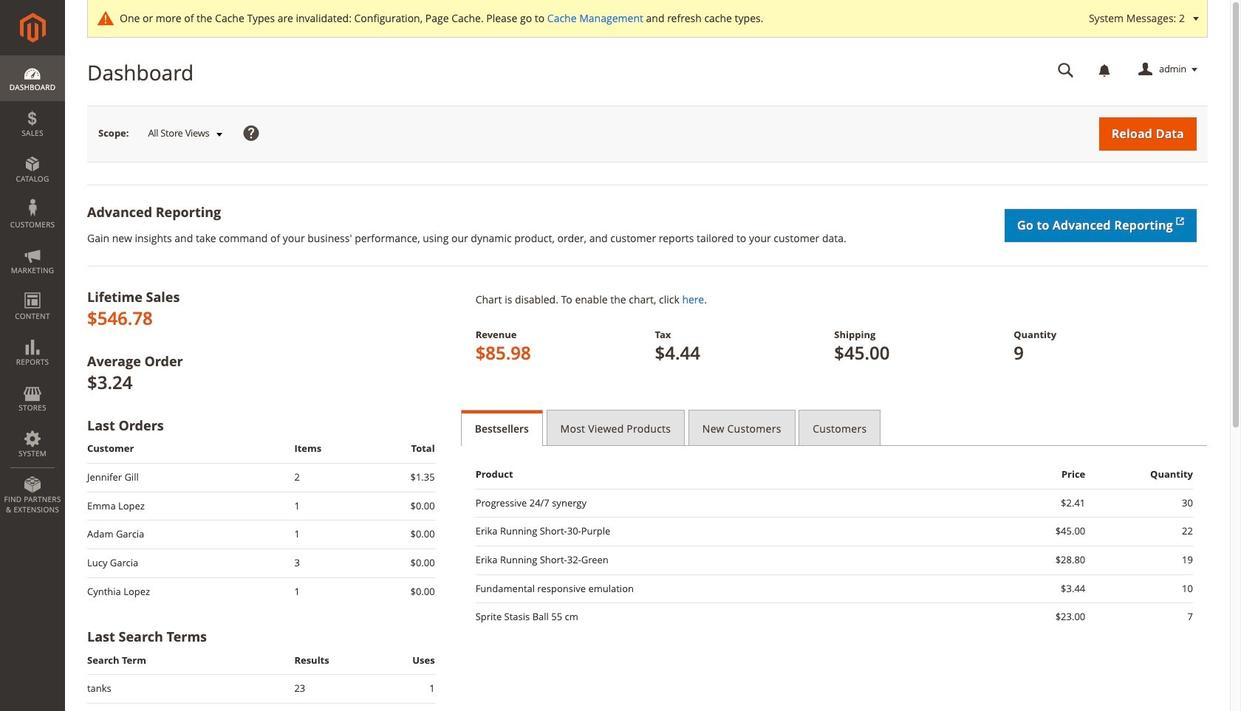 Task type: locate. For each thing, give the bounding box(es) containing it.
tab list
[[461, 410, 1209, 446]]

menu bar
[[0, 55, 65, 523]]

None text field
[[1048, 57, 1085, 83]]

magento admin panel image
[[20, 13, 45, 43]]



